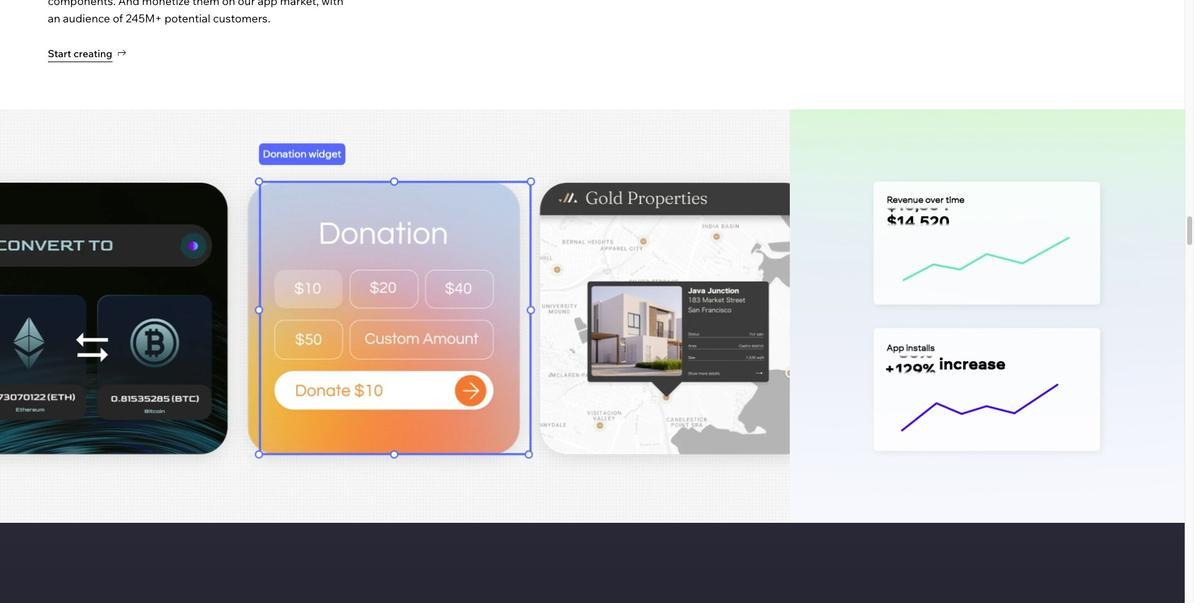 Task type: vqa. For each thing, say whether or not it's contained in the screenshot.
Give
no



Task type: describe. For each thing, give the bounding box(es) containing it.
start
[[48, 47, 71, 59]]

a video showcasing various widgets built on wix blocks alongside the revenue they've generated over time and the number of app installs. element
[[0, 110, 1185, 524]]

start creating link
[[48, 43, 126, 63]]



Task type: locate. For each thing, give the bounding box(es) containing it.
creating
[[74, 47, 112, 59]]

start creating
[[48, 47, 112, 59]]



